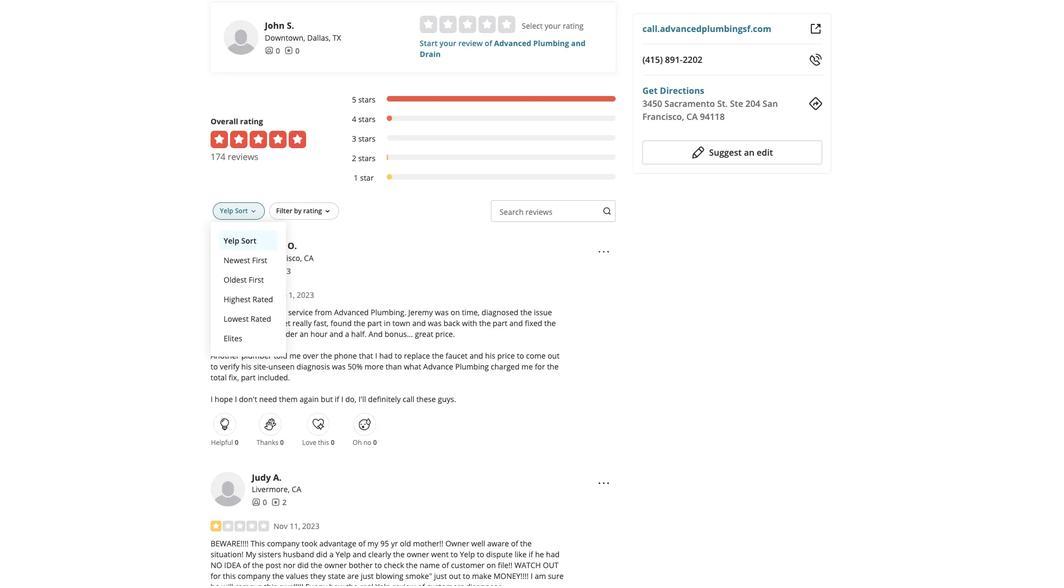Task type: vqa. For each thing, say whether or not it's contained in the screenshot.
'RATED' related to Highest Rated
yes



Task type: locate. For each thing, give the bounding box(es) containing it.
thanks
[[257, 438, 279, 447]]

0 vertical spatial an
[[744, 147, 755, 158]]

1 vertical spatial owner
[[324, 560, 347, 571]]

if right like at the bottom
[[529, 550, 534, 560]]

1 vertical spatial rated
[[251, 314, 271, 324]]

just up real
[[361, 571, 374, 582]]

blowing
[[376, 571, 404, 582]]

0 horizontal spatial san
[[252, 253, 265, 263]]

he left will at the left of the page
[[211, 582, 220, 587]]

4 (0 reactions) element from the left
[[373, 438, 377, 447]]

0 vertical spatial this
[[318, 438, 329, 447]]

reviews for search reviews
[[526, 207, 553, 217]]

had inside beware!!!! this company took advantage of my 95 yr old mother!! owner well aware of the situation! my sisters husband did a yelp and clearly the owner went to yelp to dispute like if he had no idea of the post nor did the owner bother to check the name of customer on file!! watch out for this company the values they state are just blowing smoke" just out to make money!!!! i am sure he will remove this awell!!! funny how the real yelp review of customers disappear
[[546, 550, 560, 560]]

total
[[211, 372, 227, 383]]

owner down mother!! in the left bottom of the page
[[407, 550, 429, 560]]

0 horizontal spatial had
[[379, 350, 393, 361]]

2 16 chevron down v2 image from the left
[[323, 207, 332, 216]]

1 vertical spatial 2
[[282, 497, 287, 508]]

your for select
[[545, 20, 561, 31]]

thanks 0
[[257, 438, 284, 447]]

photo of judy a. image
[[211, 472, 245, 507]]

my inside really happy with the service from advanced plumbing. jeremy was on time, diagnosed the issue with my kitchen faucet really fast, found the part in town and was back with the part and fixed the problem. done, in under an hour and a half. and bonus... great price.
[[228, 318, 239, 328]]

first for oldest first
[[249, 274, 264, 285]]

in down plumbing.
[[384, 318, 391, 328]]

suggest an edit
[[710, 147, 773, 158]]

1 vertical spatial first
[[249, 274, 264, 285]]

5 star rating image down 'oldest first'
[[211, 289, 269, 300]]

1 stars from the top
[[359, 94, 376, 104]]

stars right 5
[[359, 94, 376, 104]]

1 menu image from the top
[[598, 245, 611, 258]]

sort for yelp sort button
[[241, 235, 257, 246]]

0 vertical spatial plumbing
[[534, 38, 570, 48]]

1 vertical spatial advanced
[[334, 307, 369, 317]]

16 chevron down v2 image inside filter by rating "dropdown button"
[[323, 207, 332, 216]]

1 vertical spatial friends element
[[252, 265, 267, 276]]

1 horizontal spatial rating
[[303, 206, 322, 215]]

for inside beware!!!! this company took advantage of my 95 yr old mother!! owner well aware of the situation! my sisters husband did a yelp and clearly the owner went to yelp to dispute like if he had no idea of the post nor did the owner bother to check the name of customer on file!! watch out for this company the values they state are just blowing smoke" just out to make money!!!! i am sure he will remove this awell!!! funny how the real yelp review of customers disappear
[[211, 571, 221, 582]]

1 horizontal spatial advanced
[[494, 38, 532, 48]]

i right that
[[375, 350, 377, 361]]

another plumber told me over the phone that i had to replace the faucet and his price to come out to verify his site-unseen diagnosis was 50% more than what advance plumbing charged me for the total fix, part included.
[[211, 350, 560, 383]]

95
[[381, 539, 389, 549]]

0 vertical spatial menu image
[[598, 245, 611, 258]]

rating element
[[420, 16, 516, 33]]

menu image
[[598, 245, 611, 258], [598, 477, 611, 490]]

this down post
[[264, 582, 277, 587]]

part inside another plumber told me over the phone that i had to replace the faucet and his price to come out to verify his site-unseen diagnosis was 50% more than what advance plumbing charged me for the total fix, part included.
[[241, 372, 256, 383]]

16 friends v2 image for john
[[265, 46, 274, 55]]

0 vertical spatial my
[[228, 318, 239, 328]]

done,
[[245, 329, 266, 339]]

like
[[515, 550, 527, 560]]

1 vertical spatial plumbing
[[456, 361, 489, 372]]

1 vertical spatial an
[[300, 329, 309, 339]]

0 horizontal spatial plumbing
[[456, 361, 489, 372]]

francisco, up 13
[[267, 253, 302, 263]]

livermore,
[[252, 484, 290, 495]]

0 vertical spatial rated
[[253, 294, 273, 304]]

1 horizontal spatial he
[[535, 550, 544, 560]]

1 (0 reactions) element from the left
[[235, 438, 239, 447]]

1 vertical spatial my
[[368, 539, 379, 549]]

photo of patricia o. image
[[211, 241, 245, 275]]

0 vertical spatial faucet
[[269, 318, 291, 328]]

ca inside patricia o. san francisco, ca
[[304, 253, 314, 263]]

site-
[[254, 361, 269, 372]]

0 horizontal spatial review
[[393, 582, 416, 587]]

on up back
[[451, 307, 460, 317]]

2 stars from the top
[[359, 114, 376, 124]]

me right told
[[290, 350, 301, 361]]

yelp sort up yelp sort button
[[220, 206, 248, 215]]

i hope i don't need them again but if i do, i'll definitely call these guys.
[[211, 394, 456, 404]]

newest
[[224, 255, 250, 265]]

just up customers
[[434, 571, 447, 582]]

2 vertical spatial rating
[[303, 206, 322, 215]]

time,
[[462, 307, 480, 317]]

24 pencil v2 image
[[692, 146, 705, 159]]

None radio
[[420, 16, 437, 33], [440, 16, 457, 33], [459, 16, 476, 33], [479, 16, 496, 33], [420, 16, 437, 33], [440, 16, 457, 33], [459, 16, 476, 33], [479, 16, 496, 33]]

to right price
[[517, 350, 524, 361]]

2 inside 'element'
[[352, 153, 357, 163]]

and
[[572, 38, 586, 48], [413, 318, 426, 328], [510, 318, 523, 328], [330, 329, 343, 339], [470, 350, 483, 361], [353, 550, 366, 560]]

  text field
[[491, 200, 616, 222]]

0 horizontal spatial just
[[361, 571, 374, 582]]

0 vertical spatial in
[[384, 318, 391, 328]]

plumbing down select your rating on the right of page
[[534, 38, 570, 48]]

1 horizontal spatial reviews
[[526, 207, 553, 217]]

yelp sort button
[[219, 231, 278, 250]]

reviews
[[228, 151, 259, 163], [526, 207, 553, 217]]

sort up newest first button
[[241, 235, 257, 246]]

oldest
[[224, 274, 247, 285]]

0 vertical spatial if
[[335, 394, 340, 404]]

john s. link
[[265, 19, 294, 31]]

yelp sort
[[220, 206, 248, 215], [224, 235, 257, 246]]

don't
[[239, 394, 257, 404]]

1 vertical spatial a
[[330, 550, 334, 560]]

yelp up newest
[[224, 235, 239, 246]]

on
[[451, 307, 460, 317], [487, 560, 496, 571]]

real
[[360, 582, 374, 587]]

the
[[275, 307, 286, 317], [521, 307, 532, 317], [354, 318, 366, 328], [479, 318, 491, 328], [545, 318, 556, 328], [321, 350, 332, 361], [432, 350, 444, 361], [547, 361, 559, 372], [520, 539, 532, 549], [393, 550, 405, 560], [252, 560, 264, 571], [311, 560, 322, 571], [406, 560, 418, 571], [272, 571, 284, 582], [346, 582, 358, 587]]

0 horizontal spatial 16 chevron down v2 image
[[249, 207, 258, 216]]

a left half.
[[345, 329, 349, 339]]

owner
[[446, 539, 470, 549]]

stars for 2 stars
[[359, 153, 376, 163]]

friends element
[[265, 45, 280, 56], [252, 265, 267, 276], [252, 497, 267, 508]]

first for newest first
[[252, 255, 267, 265]]

3 stars
[[352, 133, 376, 144]]

was inside another plumber told me over the phone that i had to replace the faucet and his price to come out to verify his site-unseen diagnosis was 50% more than what advance plumbing charged me for the total fix, part included.
[[332, 361, 346, 372]]

and
[[369, 329, 383, 339]]

part down diagnosed
[[493, 318, 508, 328]]

16 review v2 image for a.
[[272, 498, 280, 507]]

suggest an edit button
[[643, 141, 823, 165]]

was down 'phone'
[[332, 361, 346, 372]]

(415) 891-2202
[[643, 54, 703, 65]]

did down took
[[316, 550, 328, 560]]

0 vertical spatial yelp sort
[[220, 206, 248, 215]]

advanced inside advanced plumbing and drain
[[494, 38, 532, 48]]

sort inside yelp sort button
[[241, 235, 257, 246]]

review down blowing
[[393, 582, 416, 587]]

yelp inside button
[[224, 235, 239, 246]]

0 horizontal spatial francisco,
[[267, 253, 302, 263]]

with up kitchen
[[258, 307, 273, 317]]

i left do,
[[341, 394, 344, 404]]

2 inside reviews element
[[282, 497, 287, 508]]

was up back
[[435, 307, 449, 317]]

yelp
[[220, 206, 233, 215], [224, 235, 239, 246], [336, 550, 351, 560], [460, 550, 475, 560], [376, 582, 391, 587]]

me down come
[[522, 361, 533, 372]]

owner up state
[[324, 560, 347, 571]]

am
[[535, 571, 546, 582]]

yr
[[391, 539, 398, 549]]

1 horizontal spatial 16 review v2 image
[[285, 46, 293, 55]]

204
[[746, 98, 761, 109]]

1 vertical spatial if
[[529, 550, 534, 560]]

rating right overall
[[240, 116, 263, 126]]

0 horizontal spatial faucet
[[269, 318, 291, 328]]

an left edit
[[744, 147, 755, 158]]

16 chevron down v2 image
[[249, 207, 258, 216], [323, 207, 332, 216]]

16 chevron down v2 image for filter by rating
[[323, 207, 332, 216]]

0 horizontal spatial 16 friends v2 image
[[252, 498, 261, 507]]

this
[[318, 438, 329, 447], [223, 571, 236, 582], [264, 582, 277, 587]]

94118
[[700, 111, 725, 122]]

the up half.
[[354, 318, 366, 328]]

rated up done,
[[251, 314, 271, 324]]

reviews element for john s.
[[285, 45, 300, 56]]

reviews element containing 2
[[272, 497, 287, 508]]

1 vertical spatial review
[[393, 582, 416, 587]]

i
[[375, 350, 377, 361], [211, 394, 213, 404], [235, 394, 237, 404], [341, 394, 344, 404], [531, 571, 533, 582]]

2 horizontal spatial rating
[[563, 20, 584, 31]]

faucet up 'under'
[[269, 318, 291, 328]]

part up and
[[368, 318, 382, 328]]

1 horizontal spatial did
[[316, 550, 328, 560]]

nor
[[283, 560, 296, 571]]

unseen
[[269, 361, 295, 372]]

advanced down select
[[494, 38, 532, 48]]

bother
[[349, 560, 373, 571]]

16 chevron down v2 image inside yelp sort dropdown button
[[249, 207, 258, 216]]

ca inside judy a. livermore, ca
[[292, 484, 302, 495]]

first up highest rated button
[[249, 274, 264, 285]]

over
[[303, 350, 319, 361]]

francisco, inside patricia o. san francisco, ca
[[267, 253, 302, 263]]

faucet up advance
[[446, 350, 468, 361]]

0 vertical spatial review
[[459, 38, 483, 48]]

0 vertical spatial his
[[485, 350, 496, 361]]

1 horizontal spatial an
[[744, 147, 755, 158]]

1,
[[289, 290, 295, 300]]

plumbing inside another plumber told me over the phone that i had to replace the faucet and his price to come out to verify his site-unseen diagnosis was 50% more than what advance plumbing charged me for the total fix, part included.
[[456, 361, 489, 372]]

san right 204
[[763, 98, 778, 109]]

his left site-
[[241, 361, 252, 372]]

rating inside "dropdown button"
[[303, 206, 322, 215]]

1 horizontal spatial a
[[345, 329, 349, 339]]

out up customers
[[449, 571, 461, 582]]

stars inside 'element'
[[359, 153, 376, 163]]

issue
[[534, 307, 552, 317]]

he up out
[[535, 550, 544, 560]]

sort up yelp sort button
[[235, 206, 248, 215]]

1 horizontal spatial had
[[546, 550, 560, 560]]

5 star rating image
[[211, 131, 306, 148], [211, 289, 269, 300]]

4 stars from the top
[[359, 153, 376, 163]]

3 stars from the top
[[359, 133, 376, 144]]

1 horizontal spatial 2
[[352, 153, 357, 163]]

on down 'dispute' in the left bottom of the page
[[487, 560, 496, 571]]

16 friends v2 image down downtown,
[[265, 46, 274, 55]]

2023 right 11, on the left bottom
[[302, 521, 320, 532]]

that
[[359, 350, 373, 361]]

had up out
[[546, 550, 560, 560]]

1 horizontal spatial if
[[529, 550, 534, 560]]

to down owner
[[451, 550, 458, 560]]

ca right livermore,
[[292, 484, 302, 495]]

sort inside yelp sort dropdown button
[[235, 206, 248, 215]]

0 vertical spatial 5 star rating image
[[211, 131, 306, 148]]

highest rated
[[224, 294, 273, 304]]

dallas,
[[307, 32, 331, 43]]

if inside beware!!!! this company took advantage of my 95 yr old mother!! owner well aware of the situation! my sisters husband did a yelp and clearly the owner went to yelp to dispute like if he had no idea of the post nor did the owner bother to check the name of customer on file!! watch out for this company the values they state are just blowing smoke" just out to make money!!!! i am sure he will remove this awell!!! funny how the real yelp review of customers disappear
[[529, 550, 534, 560]]

ste
[[730, 98, 744, 109]]

1 vertical spatial was
[[428, 318, 442, 328]]

with down really
[[211, 318, 226, 328]]

(0 reactions) element
[[235, 438, 239, 447], [280, 438, 284, 447], [331, 438, 335, 447], [373, 438, 377, 447]]

was
[[435, 307, 449, 317], [428, 318, 442, 328], [332, 361, 346, 372]]

my
[[246, 550, 256, 560]]

them
[[279, 394, 298, 404]]

1 horizontal spatial faucet
[[446, 350, 468, 361]]

2 5 star rating image from the top
[[211, 289, 269, 300]]

(0 reactions) element right thanks
[[280, 438, 284, 447]]

2 for 2
[[282, 497, 287, 508]]

told
[[274, 350, 288, 361]]

5 stars
[[352, 94, 376, 104]]

1 horizontal spatial plumbing
[[534, 38, 570, 48]]

friends element down downtown,
[[265, 45, 280, 56]]

1 vertical spatial reviews
[[526, 207, 553, 217]]

and down select your rating on the right of page
[[572, 38, 586, 48]]

nov 11, 2023
[[274, 521, 320, 532]]

0 vertical spatial on
[[451, 307, 460, 317]]

1 horizontal spatial just
[[434, 571, 447, 582]]

16 friends v2 image for judy
[[252, 498, 261, 507]]

1 horizontal spatial san
[[763, 98, 778, 109]]

0 horizontal spatial for
[[211, 571, 221, 582]]

3
[[352, 133, 357, 144]]

search reviews
[[500, 207, 553, 217]]

1 vertical spatial for
[[211, 571, 221, 582]]

advanced plumbing and drain
[[420, 38, 586, 59]]

0 horizontal spatial advanced
[[334, 307, 369, 317]]

verify
[[220, 361, 239, 372]]

helpful 0
[[211, 438, 239, 447]]

for down no at the left of the page
[[211, 571, 221, 582]]

a
[[345, 329, 349, 339], [330, 550, 334, 560]]

1 horizontal spatial francisco,
[[643, 111, 685, 122]]

company up sisters
[[267, 539, 300, 549]]

1 horizontal spatial this
[[264, 582, 277, 587]]

overall
[[211, 116, 238, 126]]

another
[[211, 350, 240, 361]]

ca
[[687, 111, 698, 122], [304, 253, 314, 263], [292, 484, 302, 495]]

plumbing inside advanced plumbing and drain
[[534, 38, 570, 48]]

your right start
[[440, 38, 457, 48]]

None radio
[[498, 16, 516, 33]]

0 vertical spatial 2
[[352, 153, 357, 163]]

1 vertical spatial sort
[[241, 235, 257, 246]]

stars right 4 on the left top of page
[[359, 114, 376, 124]]

yelp sort inside dropdown button
[[220, 206, 248, 215]]

with down time,
[[462, 318, 477, 328]]

1 horizontal spatial me
[[522, 361, 533, 372]]

0 horizontal spatial your
[[440, 38, 457, 48]]

yelp inside dropdown button
[[220, 206, 233, 215]]

0 horizontal spatial an
[[300, 329, 309, 339]]

1 vertical spatial his
[[241, 361, 252, 372]]

2 vertical spatial ca
[[292, 484, 302, 495]]

(0 reactions) element right no
[[373, 438, 377, 447]]

16 chevron down v2 image right filter by rating
[[323, 207, 332, 216]]

price
[[498, 350, 515, 361]]

this right love
[[318, 438, 329, 447]]

5
[[352, 94, 357, 104]]

2 horizontal spatial ca
[[687, 111, 698, 122]]

i left am
[[531, 571, 533, 582]]

1 vertical spatial san
[[252, 253, 265, 263]]

0 horizontal spatial his
[[241, 361, 252, 372]]

0 horizontal spatial if
[[335, 394, 340, 404]]

0 vertical spatial did
[[316, 550, 328, 560]]

san inside get directions 3450 sacramento st. ste 204 san francisco, ca 94118
[[763, 98, 778, 109]]

company up remove
[[238, 571, 271, 582]]

and inside beware!!!! this company took advantage of my 95 yr old mother!! owner well aware of the situation! my sisters husband did a yelp and clearly the owner went to yelp to dispute like if he had no idea of the post nor did the owner bother to check the name of customer on file!! watch out for this company the values they state are just blowing smoke" just out to make money!!!! i am sure he will remove this awell!!! funny how the real yelp review of customers disappear
[[353, 550, 366, 560]]

2023 right 1, at the left
[[297, 290, 314, 300]]

16 chevron down v2 image up yelp sort button
[[249, 207, 258, 216]]

1 16 chevron down v2 image from the left
[[249, 207, 258, 216]]

just
[[361, 571, 374, 582], [434, 571, 447, 582]]

(0 reactions) element right helpful
[[235, 438, 239, 447]]

0 vertical spatial san
[[763, 98, 778, 109]]

a inside really happy with the service from advanced plumbing. jeremy was on time, diagnosed the issue with my kitchen faucet really fast, found the part in town and was back with the part and fixed the problem. done, in under an hour and a half. and bonus... great price.
[[345, 329, 349, 339]]

friends element for patricia o.
[[252, 265, 267, 276]]

reviews element
[[285, 45, 300, 56], [272, 497, 287, 508]]

filter reviews by 5 stars rating element
[[341, 94, 616, 105]]

1 vertical spatial 5 star rating image
[[211, 289, 269, 300]]

reviews right 174
[[228, 151, 259, 163]]

1 horizontal spatial ca
[[304, 253, 314, 263]]

had
[[379, 350, 393, 361], [546, 550, 560, 560]]

2 down livermore,
[[282, 497, 287, 508]]

1 vertical spatial 2023
[[302, 521, 320, 532]]

phone
[[334, 350, 357, 361]]

disappear
[[466, 582, 502, 587]]

0 inside reviews element
[[295, 45, 300, 56]]

your right select
[[545, 20, 561, 31]]

reviews element down downtown,
[[285, 45, 300, 56]]

faucet inside another plumber told me over the phone that i had to replace the faucet and his price to come out to verify his site-unseen diagnosis was 50% more than what advance plumbing charged me for the total fix, part included.
[[446, 350, 468, 361]]

2 horizontal spatial part
[[493, 318, 508, 328]]

the right charged
[[547, 361, 559, 372]]

(0 reactions) element right love
[[331, 438, 335, 447]]

1 horizontal spatial my
[[368, 539, 379, 549]]

o.
[[288, 240, 297, 252]]

1 vertical spatial out
[[449, 571, 461, 582]]

3 (0 reactions) element from the left
[[331, 438, 335, 447]]

1 vertical spatial 16 review v2 image
[[272, 498, 280, 507]]

service
[[288, 307, 313, 317]]

16 review v2 image
[[285, 46, 293, 55], [272, 498, 280, 507]]

san down patricia
[[252, 253, 265, 263]]

16 review v2 image down downtown,
[[285, 46, 293, 55]]

2 vertical spatial friends element
[[252, 497, 267, 508]]

plumbing left charged
[[456, 361, 489, 372]]

really
[[293, 318, 312, 328]]

1 horizontal spatial your
[[545, 20, 561, 31]]

16 friends v2 image
[[265, 46, 274, 55], [252, 498, 261, 507]]

1 5 star rating image from the top
[[211, 131, 306, 148]]

(415)
[[643, 54, 663, 65]]

(0 reactions) element for love this 0
[[331, 438, 335, 447]]

yelp sort inside button
[[224, 235, 257, 246]]

0 horizontal spatial ca
[[292, 484, 302, 495]]

reviews element containing 0
[[285, 45, 300, 56]]

for down come
[[535, 361, 545, 372]]

2 menu image from the top
[[598, 477, 611, 490]]

the down sep
[[275, 307, 286, 317]]

francisco, inside get directions 3450 sacramento st. ste 204 san francisco, ca 94118
[[643, 111, 685, 122]]

yelp up yelp sort button
[[220, 206, 233, 215]]

0 vertical spatial had
[[379, 350, 393, 361]]

again
[[300, 394, 319, 404]]

an down really
[[300, 329, 309, 339]]

1 vertical spatial menu image
[[598, 477, 611, 490]]

rated
[[253, 294, 273, 304], [251, 314, 271, 324]]

13
[[282, 266, 291, 276]]

hour
[[311, 329, 328, 339]]

friends element for john s.
[[265, 45, 280, 56]]

891-
[[665, 54, 683, 65]]

1 horizontal spatial on
[[487, 560, 496, 571]]

0 horizontal spatial he
[[211, 582, 220, 587]]

0 vertical spatial owner
[[407, 550, 429, 560]]

funny
[[306, 582, 327, 587]]

1 vertical spatial he
[[211, 582, 220, 587]]

was up price.
[[428, 318, 442, 328]]

for inside another plumber told me over the phone that i had to replace the faucet and his price to come out to verify his site-unseen diagnosis was 50% more than what advance plumbing charged me for the total fix, part included.
[[535, 361, 545, 372]]

2 stars
[[352, 153, 376, 163]]

0 vertical spatial your
[[545, 20, 561, 31]]

my up problem.
[[228, 318, 239, 328]]

in right done,
[[268, 329, 274, 339]]

stars for 3 stars
[[359, 133, 376, 144]]

i inside beware!!!! this company took advantage of my 95 yr old mother!! owner well aware of the situation! my sisters husband did a yelp and clearly the owner went to yelp to dispute like if he had no idea of the post nor did the owner bother to check the name of customer on file!! watch out for this company the values they state are just blowing smoke" just out to make money!!!! i am sure he will remove this awell!!! funny how the real yelp review of customers disappear
[[531, 571, 533, 582]]

plumbing
[[534, 38, 570, 48], [456, 361, 489, 372]]

first down patricia
[[252, 255, 267, 265]]

company
[[267, 539, 300, 549], [238, 571, 271, 582]]

0 vertical spatial a
[[345, 329, 349, 339]]

friends element down livermore,
[[252, 497, 267, 508]]

0 vertical spatial francisco,
[[643, 111, 685, 122]]

2 (0 reactions) element from the left
[[280, 438, 284, 447]]

1 star rating image
[[211, 521, 269, 532]]

ca up sep 1, 2023
[[304, 253, 314, 263]]

to up 'than'
[[395, 350, 402, 361]]

menu image for judy a.
[[598, 477, 611, 490]]

advanced inside really happy with the service from advanced plumbing. jeremy was on time, diagnosed the issue with my kitchen faucet really fast, found the part in town and was back with the part and fixed the problem. done, in under an hour and a half. and bonus... great price.
[[334, 307, 369, 317]]

replace
[[404, 350, 430, 361]]

0 vertical spatial ca
[[687, 111, 698, 122]]



Task type: describe. For each thing, give the bounding box(es) containing it.
1 just from the left
[[361, 571, 374, 582]]

start your review of
[[420, 38, 494, 48]]

2023 for a.
[[302, 521, 320, 532]]

1 vertical spatial company
[[238, 571, 271, 582]]

and down found
[[330, 329, 343, 339]]

of up bother
[[359, 539, 366, 549]]

smoke"
[[406, 571, 432, 582]]

mother!!
[[413, 539, 444, 549]]

the up advance
[[432, 350, 444, 361]]

and down 'jeremy'
[[413, 318, 426, 328]]

the up like at the bottom
[[520, 539, 532, 549]]

filter reviews by 1 star rating element
[[341, 172, 616, 183]]

i inside another plumber told me over the phone that i had to replace the faucet and his price to come out to verify his site-unseen diagnosis was 50% more than what advance plumbing charged me for the total fix, part included.
[[375, 350, 377, 361]]

rated for lowest rated
[[251, 314, 271, 324]]

0 horizontal spatial owner
[[324, 560, 347, 571]]

yelp down blowing
[[376, 582, 391, 587]]

1 horizontal spatial owner
[[407, 550, 429, 560]]

need
[[259, 394, 277, 404]]

select your rating
[[522, 20, 584, 31]]

0 horizontal spatial with
[[211, 318, 226, 328]]

yelp up customer
[[460, 550, 475, 560]]

overall rating
[[211, 116, 263, 126]]

174
[[211, 151, 226, 163]]

oh
[[353, 438, 362, 447]]

reviews for 174 reviews
[[228, 151, 259, 163]]

the up smoke"
[[406, 560, 418, 571]]

had inside another plumber told me over the phone that i had to replace the faucet and his price to come out to verify his site-unseen diagnosis was 50% more than what advance plumbing charged me for the total fix, part included.
[[379, 350, 393, 361]]

included.
[[258, 372, 290, 383]]

dispute
[[486, 550, 513, 560]]

the down my
[[252, 560, 264, 571]]

1 horizontal spatial part
[[368, 318, 382, 328]]

0 vertical spatial company
[[267, 539, 300, 549]]

newest first
[[224, 255, 267, 265]]

downtown,
[[265, 32, 305, 43]]

filter by rating
[[276, 206, 322, 215]]

to down "well"
[[477, 550, 485, 560]]

(0 reactions) element for helpful 0
[[235, 438, 239, 447]]

yelp sort for yelp sort button
[[224, 235, 257, 246]]

call.advancedplumbingsf.com link
[[643, 23, 772, 34]]

oldest first button
[[219, 270, 278, 289]]

st.
[[718, 98, 728, 109]]

of down my
[[243, 560, 250, 571]]

menu image for patricia o.
[[598, 245, 611, 258]]

make
[[472, 571, 492, 582]]

1 vertical spatial this
[[223, 571, 236, 582]]

the right over
[[321, 350, 332, 361]]

judy a. livermore, ca
[[252, 472, 302, 495]]

fixed
[[525, 318, 543, 328]]

an inside really happy with the service from advanced plumbing. jeremy was on time, diagnosed the issue with my kitchen faucet really fast, found the part in town and was back with the part and fixed the problem. done, in under an hour and a half. and bonus... great price.
[[300, 329, 309, 339]]

of up like at the bottom
[[511, 539, 518, 549]]

0 vertical spatial he
[[535, 550, 544, 560]]

really happy with the service from advanced plumbing. jeremy was on time, diagnosed the issue with my kitchen faucet really fast, found the part in town and was back with the part and fixed the problem. done, in under an hour and a half. and bonus... great price.
[[211, 307, 556, 339]]

come
[[526, 350, 546, 361]]

sep
[[274, 290, 287, 300]]

judy
[[252, 472, 271, 483]]

from
[[315, 307, 332, 317]]

2023 for o.
[[297, 290, 314, 300]]

lowest rated button
[[219, 309, 278, 328]]

i left hope on the bottom left of page
[[211, 394, 213, 404]]

yelp sort button
[[213, 203, 265, 220]]

awell!!!
[[279, 582, 304, 587]]

filter reviews by 4 stars rating element
[[341, 113, 616, 124]]

and inside another plumber told me over the phone that i had to replace the faucet and his price to come out to verify his site-unseen diagnosis was 50% more than what advance plumbing charged me for the total fix, part included.
[[470, 350, 483, 361]]

out inside beware!!!! this company took advantage of my 95 yr old mother!! owner well aware of the situation! my sisters husband did a yelp and clearly the owner went to yelp to dispute like if he had no idea of the post nor did the owner bother to check the name of customer on file!! watch out for this company the values they state are just blowing smoke" just out to make money!!!! i am sure he will remove this awell!!! funny how the real yelp review of customers disappear
[[449, 571, 461, 582]]

customer
[[451, 560, 485, 571]]

out inside another plumber told me over the phone that i had to replace the faucet and his price to come out to verify his site-unseen diagnosis was 50% more than what advance plumbing charged me for the total fix, part included.
[[548, 350, 560, 361]]

jeremy
[[409, 307, 433, 317]]

of down smoke"
[[418, 582, 425, 587]]

1
[[354, 172, 358, 183]]

1 vertical spatial in
[[268, 329, 274, 339]]

and left the fixed
[[510, 318, 523, 328]]

(no rating) image
[[420, 16, 516, 33]]

yelp sort for yelp sort dropdown button
[[220, 206, 248, 215]]

4 stars
[[352, 114, 376, 124]]

the down issue
[[545, 318, 556, 328]]

2 horizontal spatial with
[[462, 318, 477, 328]]

john
[[265, 19, 285, 31]]

no
[[211, 560, 222, 571]]

went
[[431, 550, 449, 560]]

0 vertical spatial was
[[435, 307, 449, 317]]

sep 1, 2023
[[274, 290, 314, 300]]

diagnosed
[[482, 307, 519, 317]]

love this 0
[[302, 438, 335, 447]]

well
[[472, 539, 486, 549]]

patricia o. link
[[252, 240, 297, 252]]

16 review v2 image for s.
[[285, 46, 293, 55]]

advantage
[[320, 539, 357, 549]]

the down are
[[346, 582, 358, 587]]

edit
[[757, 147, 773, 158]]

1 horizontal spatial his
[[485, 350, 496, 361]]

post
[[266, 560, 281, 571]]

customers
[[427, 582, 464, 587]]

(0 reactions) element for oh no 0
[[373, 438, 377, 447]]

ca inside get directions 3450 sacramento st. ste 204 san francisco, ca 94118
[[687, 111, 698, 122]]

friends element for judy a.
[[252, 497, 267, 508]]

filter reviews by 3 stars rating element
[[341, 133, 616, 144]]

by
[[294, 206, 302, 215]]

no
[[364, 438, 372, 447]]

fast,
[[314, 318, 329, 328]]

2 just from the left
[[434, 571, 447, 582]]

on inside beware!!!! this company took advantage of my 95 yr old mother!! owner well aware of the situation! my sisters husband did a yelp and clearly the owner went to yelp to dispute like if he had no idea of the post nor did the owner bother to check the name of customer on file!! watch out for this company the values they state are just blowing smoke" just out to make money!!!! i am sure he will remove this awell!!! funny how the real yelp review of customers disappear
[[487, 560, 496, 571]]

on inside really happy with the service from advanced plumbing. jeremy was on time, diagnosed the issue with my kitchen faucet really fast, found the part in town and was back with the part and fixed the problem. done, in under an hour and a half. and bonus... great price.
[[451, 307, 460, 317]]

1 horizontal spatial review
[[459, 38, 483, 48]]

16 chevron down v2 image for yelp sort
[[249, 207, 258, 216]]

i right hope on the bottom left of page
[[235, 394, 237, 404]]

the down time,
[[479, 318, 491, 328]]

your for start
[[440, 38, 457, 48]]

to down customer
[[463, 571, 470, 582]]

watch
[[515, 560, 541, 571]]

1 horizontal spatial with
[[258, 307, 273, 317]]

24 directions v2 image
[[810, 97, 823, 110]]

24 phone v2 image
[[810, 53, 823, 66]]

rating for select your rating
[[563, 20, 584, 31]]

0 horizontal spatial did
[[298, 560, 309, 571]]

and inside advanced plumbing and drain
[[572, 38, 586, 48]]

2 for 2 stars
[[352, 153, 357, 163]]

took
[[302, 539, 318, 549]]

reviews element for judy a.
[[272, 497, 287, 508]]

call.advancedplumbingsf.com
[[643, 23, 772, 34]]

guys.
[[438, 394, 456, 404]]

directions
[[660, 85, 705, 96]]

2 horizontal spatial this
[[318, 438, 329, 447]]

the up they
[[311, 560, 322, 571]]

1 vertical spatial me
[[522, 361, 533, 372]]

(0 reactions) element for thanks 0
[[280, 438, 284, 447]]

photo of john s. image
[[224, 20, 259, 55]]

sisters
[[258, 550, 281, 560]]

my inside beware!!!! this company took advantage of my 95 yr old mother!! owner well aware of the situation! my sisters husband did a yelp and clearly the owner went to yelp to dispute like if he had no idea of the post nor did the owner bother to check the name of customer on file!! watch out for this company the values they state are just blowing smoke" just out to make money!!!! i am sure he will remove this awell!!! funny how the real yelp review of customers disappear
[[368, 539, 379, 549]]

san inside patricia o. san francisco, ca
[[252, 253, 265, 263]]

charged
[[491, 361, 520, 372]]

the down the yr
[[393, 550, 405, 560]]

plumbing.
[[371, 307, 407, 317]]

of down (no rating) image
[[485, 38, 492, 48]]

old
[[400, 539, 411, 549]]

50%
[[348, 361, 363, 372]]

of down went
[[442, 560, 449, 571]]

5 star rating image for 174 reviews
[[211, 131, 306, 148]]

lowest rated
[[224, 314, 271, 324]]

to down clearly
[[375, 560, 382, 571]]

1 vertical spatial rating
[[240, 116, 263, 126]]

rated for highest rated
[[253, 294, 273, 304]]

the up the fixed
[[521, 307, 532, 317]]

husband
[[283, 550, 314, 560]]

elites
[[224, 333, 242, 343]]

out
[[543, 560, 559, 571]]

select
[[522, 20, 543, 31]]

filter reviews by 2 stars rating element
[[341, 153, 616, 163]]

stars for 4 stars
[[359, 114, 376, 124]]

5 star rating image for sep 1, 2023
[[211, 289, 269, 300]]

an inside suggest an edit button
[[744, 147, 755, 158]]

0 vertical spatial me
[[290, 350, 301, 361]]

the down post
[[272, 571, 284, 582]]

money!!!!
[[494, 571, 529, 582]]

to up 'total'
[[211, 361, 218, 372]]

stars for 5 stars
[[359, 94, 376, 104]]

24 external link v2 image
[[810, 22, 823, 35]]

a.
[[273, 472, 282, 483]]

rating for filter by rating
[[303, 206, 322, 215]]

start
[[420, 38, 438, 48]]

a inside beware!!!! this company took advantage of my 95 yr old mother!! owner well aware of the situation! my sisters husband did a yelp and clearly the owner went to yelp to dispute like if he had no idea of the post nor did the owner bother to check the name of customer on file!! watch out for this company the values they state are just blowing smoke" just out to make money!!!! i am sure he will remove this awell!!! funny how the real yelp review of customers disappear
[[330, 550, 334, 560]]

diagnosis
[[297, 361, 330, 372]]

yelp down "advantage"
[[336, 550, 351, 560]]

search image
[[603, 207, 612, 216]]

1 horizontal spatial in
[[384, 318, 391, 328]]

s.
[[287, 19, 294, 31]]

174 reviews
[[211, 151, 259, 163]]

highest
[[224, 294, 251, 304]]

lowest
[[224, 314, 249, 324]]

1 star
[[354, 172, 374, 183]]

review inside beware!!!! this company took advantage of my 95 yr old mother!! owner well aware of the situation! my sisters husband did a yelp and clearly the owner went to yelp to dispute like if he had no idea of the post nor did the owner bother to check the name of customer on file!! watch out for this company the values they state are just blowing smoke" just out to make money!!!! i am sure he will remove this awell!!! funny how the real yelp review of customers disappear
[[393, 582, 416, 587]]

town
[[393, 318, 411, 328]]

2 vertical spatial this
[[264, 582, 277, 587]]

sort for yelp sort dropdown button
[[235, 206, 248, 215]]

faucet inside really happy with the service from advanced plumbing. jeremy was on time, diagnosed the issue with my kitchen faucet really fast, found the part in town and was back with the part and fixed the problem. done, in under an hour and a half. and bonus... great price.
[[269, 318, 291, 328]]



